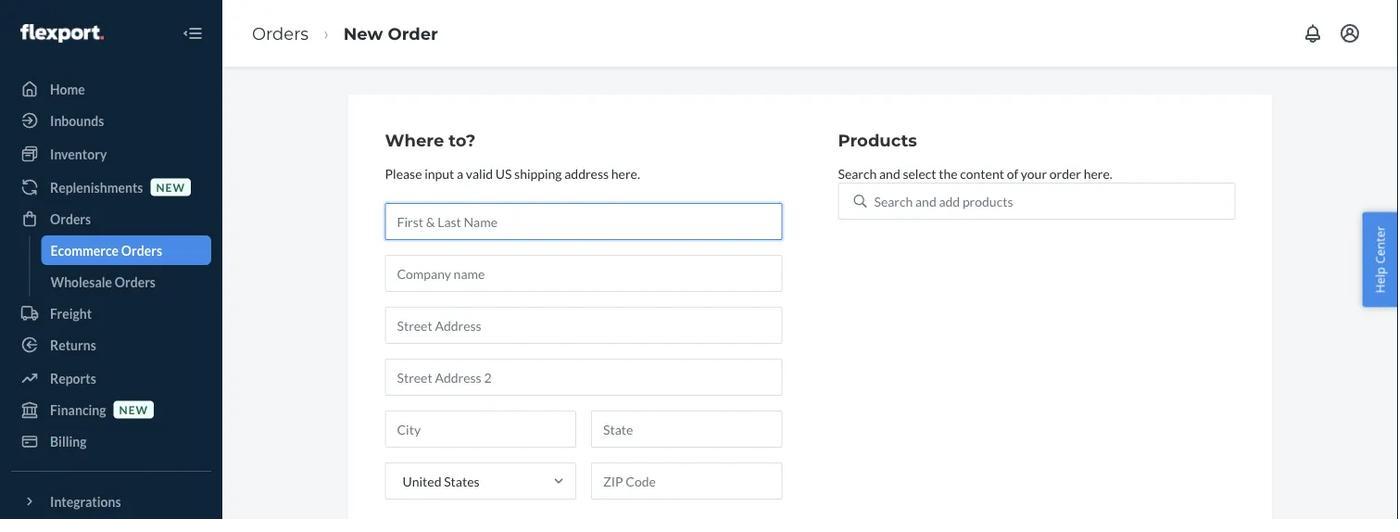 Task type: describe. For each thing, give the bounding box(es) containing it.
search and add products
[[874, 193, 1013, 209]]

ecommerce orders link
[[41, 235, 211, 265]]

integrations button
[[11, 487, 211, 516]]

search for search and select the content of your order here.
[[838, 165, 877, 181]]

valid
[[466, 165, 493, 181]]

open account menu image
[[1339, 22, 1361, 44]]

states
[[444, 473, 480, 489]]

wholesale
[[51, 274, 112, 290]]

products
[[963, 193, 1013, 209]]

united states
[[403, 473, 480, 489]]

financing
[[50, 402, 106, 418]]

and for add
[[916, 193, 937, 209]]

inbounds
[[50, 113, 104, 128]]

united
[[403, 473, 442, 489]]

wholesale orders
[[51, 274, 156, 290]]

to?
[[449, 130, 476, 151]]

open notifications image
[[1302, 22, 1324, 44]]

please input a valid us shipping address here.
[[385, 165, 640, 181]]

new order
[[344, 23, 438, 43]]

1 here. from the left
[[611, 165, 640, 181]]

help center
[[1372, 226, 1389, 293]]

new order link
[[344, 23, 438, 43]]

new for replenishments
[[156, 180, 185, 194]]

replenishments
[[50, 179, 143, 195]]

order
[[388, 23, 438, 43]]

Company name text field
[[385, 255, 783, 292]]

billing
[[50, 433, 87, 449]]

State text field
[[591, 410, 783, 447]]

orders link inside 'breadcrumbs' navigation
[[252, 23, 309, 43]]

inventory
[[50, 146, 107, 162]]

orders down ecommerce orders link
[[115, 274, 156, 290]]

home
[[50, 81, 85, 97]]

add
[[939, 193, 960, 209]]

reports
[[50, 370, 96, 386]]

products
[[838, 130, 917, 151]]

a
[[457, 165, 463, 181]]

your
[[1021, 165, 1047, 181]]



Task type: vqa. For each thing, say whether or not it's contained in the screenshot.
Input
yes



Task type: locate. For each thing, give the bounding box(es) containing it.
integrations
[[50, 494, 121, 509]]

orders link left new
[[252, 23, 309, 43]]

input
[[425, 165, 454, 181]]

new down the inventory link
[[156, 180, 185, 194]]

wholesale orders link
[[41, 267, 211, 297]]

please
[[385, 165, 422, 181]]

flexport logo image
[[20, 24, 104, 43]]

0 horizontal spatial here.
[[611, 165, 640, 181]]

returns link
[[11, 330, 211, 360]]

orders up "ecommerce"
[[50, 211, 91, 227]]

orders
[[252, 23, 309, 43], [50, 211, 91, 227], [121, 242, 162, 258], [115, 274, 156, 290]]

search image
[[854, 194, 867, 207]]

orders left new
[[252, 23, 309, 43]]

billing link
[[11, 426, 211, 456]]

inbounds link
[[11, 106, 211, 135]]

content
[[960, 165, 1005, 181]]

and left select
[[880, 165, 901, 181]]

shipping
[[514, 165, 562, 181]]

0 vertical spatial search
[[838, 165, 877, 181]]

1 vertical spatial search
[[874, 193, 913, 209]]

freight
[[50, 305, 92, 321]]

search and select the content of your order here.
[[838, 165, 1113, 181]]

0 vertical spatial and
[[880, 165, 901, 181]]

and left add
[[916, 193, 937, 209]]

Street Address 2 text field
[[385, 358, 783, 396]]

1 vertical spatial new
[[119, 403, 148, 416]]

here. right the address at the left of the page
[[611, 165, 640, 181]]

1 vertical spatial and
[[916, 193, 937, 209]]

new for financing
[[119, 403, 148, 416]]

where to?
[[385, 130, 476, 151]]

us
[[496, 165, 512, 181]]

1 horizontal spatial new
[[156, 180, 185, 194]]

1 vertical spatial orders link
[[11, 204, 211, 234]]

1 horizontal spatial and
[[916, 193, 937, 209]]

help
[[1372, 267, 1389, 293]]

home link
[[11, 74, 211, 104]]

the
[[939, 165, 958, 181]]

here.
[[611, 165, 640, 181], [1084, 165, 1113, 181]]

new
[[156, 180, 185, 194], [119, 403, 148, 416]]

First & Last Name text field
[[385, 203, 783, 240]]

0 vertical spatial new
[[156, 180, 185, 194]]

search
[[838, 165, 877, 181], [874, 193, 913, 209]]

freight link
[[11, 298, 211, 328]]

here. right order
[[1084, 165, 1113, 181]]

select
[[903, 165, 937, 181]]

new
[[344, 23, 383, 43]]

order
[[1050, 165, 1082, 181]]

address
[[565, 165, 609, 181]]

orders link up ecommerce orders
[[11, 204, 211, 234]]

0 horizontal spatial and
[[880, 165, 901, 181]]

City text field
[[385, 410, 576, 447]]

0 vertical spatial orders link
[[252, 23, 309, 43]]

0 horizontal spatial new
[[119, 403, 148, 416]]

of
[[1007, 165, 1019, 181]]

1 horizontal spatial orders link
[[252, 23, 309, 43]]

search right search image
[[874, 193, 913, 209]]

reports link
[[11, 363, 211, 393]]

0 horizontal spatial orders link
[[11, 204, 211, 234]]

orders link
[[252, 23, 309, 43], [11, 204, 211, 234]]

breadcrumbs navigation
[[237, 6, 453, 60]]

search for search and add products
[[874, 193, 913, 209]]

1 horizontal spatial here.
[[1084, 165, 1113, 181]]

inventory link
[[11, 139, 211, 169]]

orders inside 'breadcrumbs' navigation
[[252, 23, 309, 43]]

center
[[1372, 226, 1389, 264]]

orders up wholesale orders link
[[121, 242, 162, 258]]

close navigation image
[[182, 22, 204, 44]]

Street Address text field
[[385, 307, 783, 344]]

2 here. from the left
[[1084, 165, 1113, 181]]

and for select
[[880, 165, 901, 181]]

new down reports link on the bottom
[[119, 403, 148, 416]]

ecommerce
[[51, 242, 119, 258]]

search up search image
[[838, 165, 877, 181]]

where
[[385, 130, 444, 151]]

help center button
[[1363, 212, 1399, 307]]

and
[[880, 165, 901, 181], [916, 193, 937, 209]]

ecommerce orders
[[51, 242, 162, 258]]

ZIP Code text field
[[591, 462, 783, 499]]

returns
[[50, 337, 96, 353]]



